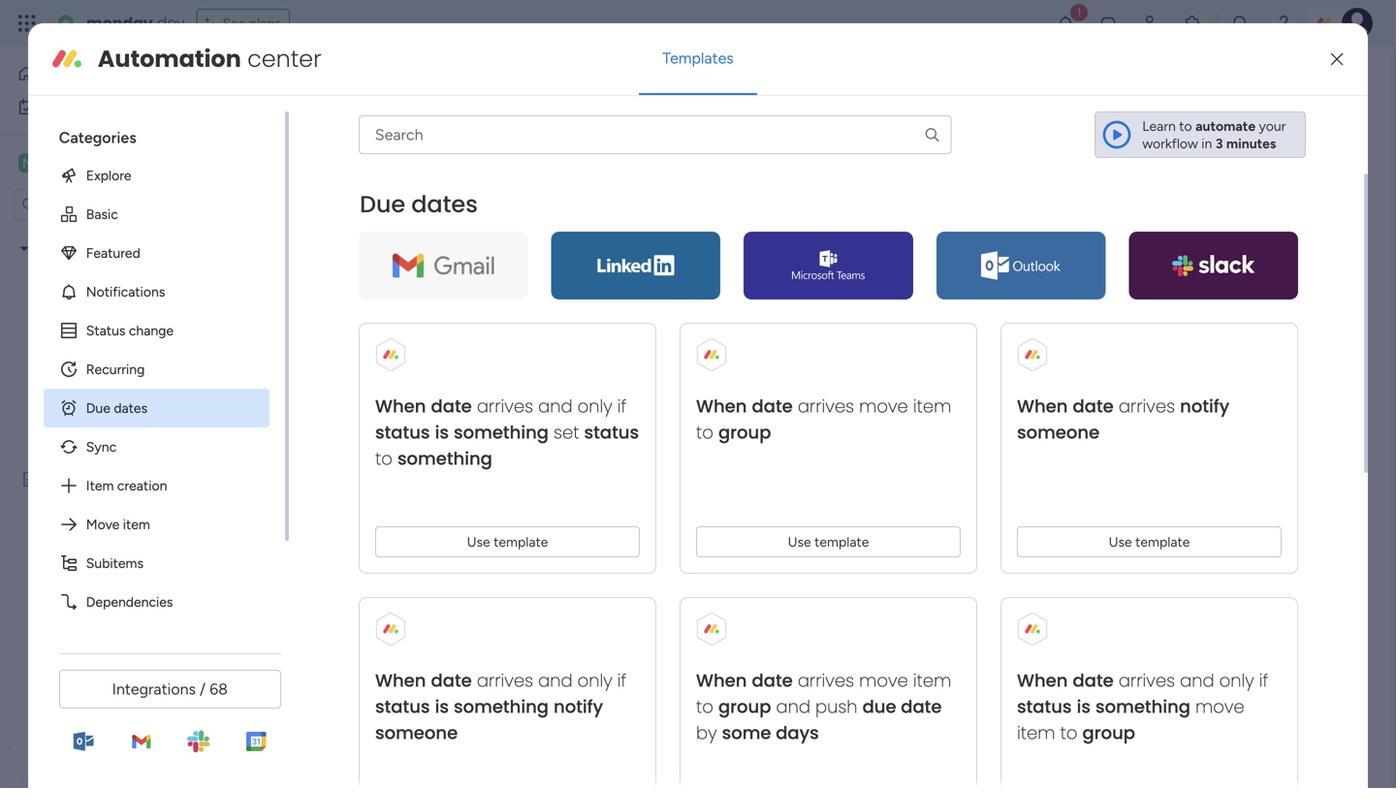 Task type: describe. For each thing, give the bounding box(es) containing it.
search image
[[924, 126, 941, 143]]

when date arrives   and only if status is something
[[1017, 668, 1269, 719]]

to inside when date arrives   and only if status is something set status to something
[[375, 446, 392, 471]]

board
[[610, 244, 674, 273]]

my scrum team
[[35, 241, 129, 257]]

learn to automate
[[1143, 118, 1256, 134]]

feature
[[46, 471, 92, 488]]

when inside when date arrives notify someone
[[1017, 394, 1068, 419]]

only for notify
[[577, 668, 612, 693]]

dependencies
[[86, 594, 173, 610]]

search everything image
[[1232, 14, 1251, 33]]

center
[[247, 42, 322, 75]]

explore option
[[43, 156, 269, 195]]

automation
[[98, 42, 241, 75]]

arrives   move item to for and   push
[[696, 668, 952, 719]]

arrives for when date arrives notify someone
[[1119, 394, 1175, 419]]

notifications image
[[1056, 14, 1076, 33]]

template for status
[[494, 534, 548, 550]]

monday
[[86, 12, 153, 34]]

home option
[[12, 58, 209, 89]]

by
[[696, 721, 717, 746]]

someone inside the when date arrives   and only if status is something notify someone
[[375, 721, 458, 746]]

access
[[998, 244, 1072, 273]]

date inside when date arrives   and only if status is something set status to something
[[431, 394, 472, 419]]

1 when date from the top
[[696, 394, 793, 419]]

when inside the when date arrives   and only if status is something notify someone
[[375, 668, 426, 693]]

item creation
[[86, 477, 167, 494]]

due inside "option"
[[86, 400, 110, 416]]

when date arrives   and only if status is something set status to something
[[375, 394, 639, 471]]

Search in workspace field
[[41, 193, 162, 216]]

basic
[[86, 206, 118, 222]]

maria williams image
[[1342, 8, 1373, 39]]

and inside the group and   push due date by some days
[[776, 695, 811, 719]]

1 image
[[1071, 1, 1088, 23]]

move item to
[[1017, 695, 1245, 746]]

workspace image
[[18, 152, 38, 174]]

queue
[[100, 372, 141, 389]]

see
[[223, 15, 246, 32]]

notifications
[[86, 283, 165, 300]]

and for when date arrives   and only if status is something set status to something
[[538, 394, 573, 419]]

some
[[722, 721, 771, 746]]

0 vertical spatial lottie animation element
[[561, 277, 1006, 471]]

due
[[863, 695, 896, 719]]

date inside when date arrives   and only if status is something
[[1073, 668, 1114, 693]]

automation  center image
[[51, 43, 82, 74]]

use for notify
[[1109, 534, 1132, 550]]

sync
[[86, 439, 117, 455]]

due dates option
[[43, 389, 269, 427]]

my for my scrum team
[[35, 241, 54, 257]]

categories
[[59, 128, 136, 147]]

2 when date from the top
[[696, 668, 793, 693]]

m
[[22, 155, 34, 171]]

move item
[[86, 516, 150, 533]]

this
[[561, 244, 604, 273]]

tasks
[[67, 273, 100, 290]]

your workflow in
[[1143, 118, 1286, 152]]

can
[[953, 244, 992, 273]]

move for when date
[[859, 394, 908, 419]]

to inside "move item to"
[[1060, 721, 1078, 746]]

due dates inside "option"
[[86, 400, 148, 416]]

3
[[1216, 135, 1223, 152]]

home link
[[12, 58, 209, 89]]

something for when date arrives   and only if status is something
[[1096, 695, 1191, 719]]

template for notify
[[1136, 534, 1190, 550]]

subitems option
[[43, 544, 269, 583]]

help image
[[1274, 14, 1294, 33]]

move
[[86, 516, 120, 533]]

status for when date arrives   and only if status is something set status to something
[[375, 420, 430, 445]]

invite members image
[[1141, 14, 1161, 33]]

minutes
[[1227, 135, 1277, 152]]

team
[[98, 241, 129, 257]]

group and   push due date by some days
[[696, 695, 942, 746]]

only
[[789, 244, 839, 273]]

public board image
[[42, 437, 60, 456]]

dependencies option
[[43, 583, 269, 621]]

move inside "move item to"
[[1196, 695, 1245, 719]]

it
[[1078, 244, 1093, 273]]

home
[[43, 65, 80, 82]]

automation center
[[98, 42, 322, 75]]

list box containing my scrum team
[[0, 228, 247, 758]]

and for when date arrives   and only if status is something notify someone
[[538, 668, 573, 693]]

if for when date arrives   and only if status is something notify someone
[[617, 668, 627, 693]]

notifications option
[[43, 272, 269, 311]]

spec
[[95, 471, 124, 488]]

dates inside "option"
[[114, 400, 148, 416]]

68
[[210, 680, 228, 699]]

item
[[86, 477, 114, 494]]

featured
[[86, 245, 140, 261]]

arrives   move item to for when date
[[696, 394, 952, 445]]

only for set
[[577, 394, 612, 419]]

arrives for when date arrives   and only if status is something
[[1119, 668, 1175, 693]]

status
[[86, 322, 126, 339]]

days
[[776, 721, 819, 746]]

categories list box
[[43, 111, 289, 630]]

bugs queue
[[67, 372, 141, 389]]

in
[[1202, 135, 1213, 152]]

basic option
[[43, 195, 269, 234]]

move item option
[[43, 505, 269, 544]]

automate
[[1196, 118, 1256, 134]]

bugs
[[67, 372, 97, 389]]

item inside option
[[123, 516, 150, 533]]

use template for notify
[[1109, 534, 1190, 550]]

feature spec template
[[46, 471, 182, 488]]

see plans button
[[196, 9, 290, 38]]

is for when date arrives   and only if status is something notify someone
[[435, 695, 449, 719]]

notify inside when date arrives notify someone
[[1180, 394, 1230, 419]]



Task type: vqa. For each thing, say whether or not it's contained in the screenshot.
more dots image associated with Unplanned SP
no



Task type: locate. For each thing, give the bounding box(es) containing it.
retrospectives
[[67, 405, 158, 422]]

when inside when date arrives   and only if status is something
[[1017, 668, 1068, 693]]

arrives
[[477, 394, 533, 419], [798, 394, 854, 419], [1119, 394, 1175, 419], [477, 668, 533, 693], [798, 668, 854, 693], [1119, 668, 1175, 693]]

0 vertical spatial my
[[45, 154, 66, 172]]

1 vertical spatial someone
[[375, 721, 458, 746]]

is
[[680, 244, 697, 273], [435, 420, 449, 445], [435, 695, 449, 719], [1077, 695, 1091, 719]]

0 vertical spatial someone
[[1017, 420, 1100, 445]]

is for when date arrives   and only if status is something set status to something
[[435, 420, 449, 445]]

0 horizontal spatial use
[[467, 534, 490, 550]]

my for my team
[[45, 154, 66, 172]]

2 use template from the left
[[788, 534, 869, 550]]

if inside when date arrives   and only if status is something set status to something
[[617, 394, 627, 419]]

3 minutes
[[1216, 135, 1277, 152]]

status inside when date arrives   and only if status is something
[[1017, 695, 1072, 719]]

templates
[[663, 49, 734, 67]]

0 horizontal spatial lottie animation element
[[0, 593, 247, 788]]

1 arrives   move item to from the top
[[696, 394, 952, 445]]

arrives inside when date arrives notify someone
[[1119, 394, 1175, 419]]

Search for a column type search field
[[359, 115, 952, 154]]

item
[[913, 394, 952, 419], [123, 516, 150, 533], [913, 668, 952, 693], [1017, 721, 1055, 746]]

1 vertical spatial when date
[[696, 668, 793, 693]]

0 vertical spatial arrives   move item to
[[696, 394, 952, 445]]

0 horizontal spatial notify
[[554, 695, 603, 719]]

date inside the when date arrives   and only if status is something notify someone
[[431, 668, 472, 693]]

2 use from the left
[[788, 534, 811, 550]]

sprints
[[67, 306, 110, 323]]

something inside the when date arrives   and only if status is something notify someone
[[454, 695, 549, 719]]

if inside when date arrives   and only if status is something
[[1259, 668, 1269, 693]]

1 vertical spatial dates
[[114, 400, 148, 416]]

use template button for status
[[375, 526, 640, 557]]

status change
[[86, 322, 174, 339]]

group inside the group and   push due date by some days
[[718, 695, 771, 719]]

1 horizontal spatial someone
[[1017, 420, 1100, 445]]

2 horizontal spatial use
[[1109, 534, 1132, 550]]

my right caret down icon in the left top of the page
[[35, 241, 54, 257]]

status inside the when date arrives   and only if status is something notify someone
[[375, 695, 430, 719]]

item creation option
[[43, 466, 269, 505]]

integrations
[[112, 680, 196, 699]]

0 horizontal spatial dates
[[114, 400, 148, 416]]

3 use template from the left
[[1109, 534, 1190, 550]]

arrives inside when date arrives   and only if status is something
[[1119, 668, 1175, 693]]

use for group
[[788, 534, 811, 550]]

someone inside when date arrives notify someone
[[1017, 420, 1100, 445]]

use template button
[[375, 526, 640, 557], [696, 526, 961, 557], [1017, 526, 1282, 557]]

select product image
[[17, 14, 37, 33]]

apps image
[[1184, 14, 1204, 33]]

members
[[845, 244, 947, 273]]

workflow
[[1143, 135, 1199, 152]]

2 use template button from the left
[[696, 526, 961, 557]]

arrives for when date arrives   and only if status is something set status to something
[[477, 394, 533, 419]]

creation
[[117, 477, 167, 494]]

use template button for group
[[696, 526, 961, 557]]

0 vertical spatial due
[[360, 188, 405, 220]]

1 vertical spatial due
[[86, 400, 110, 416]]

integrations / 68 button
[[59, 670, 281, 709]]

2 vertical spatial move
[[1196, 695, 1245, 719]]

item inside "move item to"
[[1017, 721, 1055, 746]]

arrives inside the when date arrives   and only if status is something notify someone
[[477, 668, 533, 693]]

2 horizontal spatial use template button
[[1017, 526, 1282, 557]]

something for when date arrives   and only if status is something set status to something
[[454, 420, 549, 445]]

is for when date arrives   and only if status is something
[[1077, 695, 1091, 719]]

explore
[[86, 167, 131, 184]]

only inside when date arrives   and only if status is something
[[1220, 668, 1254, 693]]

0 horizontal spatial due dates
[[86, 400, 148, 416]]

1 vertical spatial notify
[[554, 695, 603, 719]]

arrives inside when date arrives   and only if status is something set status to something
[[477, 394, 533, 419]]

notify
[[1180, 394, 1230, 419], [554, 695, 603, 719]]

1 use from the left
[[467, 534, 490, 550]]

lottie animation element
[[561, 277, 1006, 471], [0, 593, 247, 788]]

2 horizontal spatial use template
[[1109, 534, 1190, 550]]

if for when date arrives   and only if status is something
[[1259, 668, 1269, 693]]

0 horizontal spatial due
[[86, 400, 110, 416]]

status
[[375, 420, 430, 445], [584, 420, 639, 445], [375, 695, 430, 719], [1017, 695, 1072, 719]]

only
[[577, 394, 612, 419], [577, 668, 612, 693], [1220, 668, 1254, 693]]

0 vertical spatial notify
[[1180, 394, 1230, 419]]

use template for group
[[788, 534, 869, 550]]

subitems
[[86, 555, 144, 571]]

roadmap
[[67, 339, 125, 356]]

1 use template from the left
[[467, 534, 548, 550]]

0 vertical spatial when date
[[696, 394, 793, 419]]

push
[[815, 695, 858, 719]]

categories heading
[[43, 111, 269, 156]]

status for when date arrives   and only if status is something
[[1017, 695, 1072, 719]]

0 vertical spatial move
[[859, 394, 908, 419]]

is inside the when date arrives   and only if status is something notify someone
[[435, 695, 449, 719]]

due
[[360, 188, 405, 220], [86, 400, 110, 416]]

someone
[[1017, 420, 1100, 445], [375, 721, 458, 746]]

your
[[1259, 118, 1286, 134]]

my inside the workspace selection element
[[45, 154, 66, 172]]

something inside when date arrives   and only if status is something
[[1096, 695, 1191, 719]]

1 horizontal spatial due
[[360, 188, 405, 220]]

change
[[129, 322, 174, 339]]

dev
[[157, 12, 185, 34]]

set
[[554, 420, 579, 445]]

when date arrives   and only if status is something notify someone
[[375, 668, 627, 746]]

template
[[128, 471, 182, 488], [494, 534, 548, 550], [815, 534, 869, 550], [1136, 534, 1190, 550]]

0 horizontal spatial use template
[[467, 534, 548, 550]]

use template button for notify
[[1017, 526, 1282, 557]]

1 horizontal spatial due dates
[[360, 188, 478, 220]]

1 horizontal spatial use template button
[[696, 526, 961, 557]]

option
[[0, 231, 247, 235]]

workspace selection element
[[18, 151, 111, 175]]

date inside when date arrives notify someone
[[1073, 394, 1114, 419]]

date inside the group and   push due date by some days
[[901, 695, 942, 719]]

when date arrives notify someone
[[1017, 394, 1230, 445]]

1 horizontal spatial lottie animation element
[[561, 277, 1006, 471]]

template for group
[[815, 534, 869, 550]]

only inside when date arrives   and only if status is something set status to something
[[577, 394, 612, 419]]

plans
[[249, 15, 281, 32]]

my right workspace image
[[45, 154, 66, 172]]

started
[[117, 438, 162, 455]]

1 vertical spatial my
[[35, 241, 54, 257]]

1 vertical spatial due dates
[[86, 400, 148, 416]]

see plans
[[223, 15, 281, 32]]

1 vertical spatial arrives   move item to
[[696, 668, 952, 719]]

move
[[859, 394, 908, 419], [859, 668, 908, 693], [1196, 695, 1245, 719]]

recurring option
[[43, 350, 269, 389]]

and inside when date arrives   and only if status is something set status to something
[[538, 394, 573, 419]]

use
[[467, 534, 490, 550], [788, 534, 811, 550], [1109, 534, 1132, 550]]

1 horizontal spatial notify
[[1180, 394, 1230, 419]]

arrives   move item to
[[696, 394, 952, 445], [696, 668, 952, 719]]

lottie animation image
[[0, 593, 247, 788]]

scrum
[[57, 241, 94, 257]]

1 use template button from the left
[[375, 526, 640, 557]]

and
[[538, 394, 573, 419], [538, 668, 573, 693], [1180, 668, 1215, 693], [776, 695, 811, 719]]

team
[[70, 154, 108, 172]]

due dates
[[360, 188, 478, 220], [86, 400, 148, 416]]

this board is private. only members can access it
[[561, 244, 1093, 273]]

status change option
[[43, 311, 269, 350]]

if
[[617, 394, 627, 419], [617, 668, 627, 693], [1259, 668, 1269, 693]]

and inside when date arrives   and only if status is something
[[1180, 668, 1215, 693]]

public board image
[[20, 470, 39, 489]]

caret down image
[[20, 242, 28, 256]]

date
[[431, 394, 472, 419], [752, 394, 793, 419], [1073, 394, 1114, 419], [431, 668, 472, 693], [752, 668, 793, 693], [1073, 668, 1114, 693], [901, 695, 942, 719]]

2 arrives   move item to from the top
[[696, 668, 952, 719]]

3 use from the left
[[1109, 534, 1132, 550]]

1 vertical spatial lottie animation element
[[0, 593, 247, 788]]

my
[[45, 154, 66, 172], [35, 241, 54, 257]]

0 horizontal spatial someone
[[375, 721, 458, 746]]

is inside when date arrives   and only if status is something
[[1077, 695, 1091, 719]]

featured option
[[43, 234, 269, 272]]

is inside when date arrives   and only if status is something set status to something
[[435, 420, 449, 445]]

if inside the when date arrives   and only if status is something notify someone
[[617, 668, 627, 693]]

to
[[1180, 118, 1193, 134], [696, 420, 713, 445], [375, 446, 392, 471], [696, 695, 713, 719], [1060, 721, 1078, 746]]

1 vertical spatial group
[[718, 695, 771, 719]]

inbox image
[[1099, 14, 1118, 33]]

getting
[[67, 438, 114, 455]]

2 vertical spatial group
[[1083, 721, 1135, 746]]

1 horizontal spatial use
[[788, 534, 811, 550]]

status for when date arrives   and only if status is something notify someone
[[375, 695, 430, 719]]

0 vertical spatial due dates
[[360, 188, 478, 220]]

when inside when date arrives   and only if status is something set status to something
[[375, 394, 426, 419]]

dates
[[411, 188, 478, 220], [114, 400, 148, 416]]

None search field
[[359, 115, 952, 154]]

arrives for when date arrives   and only if status is something notify someone
[[477, 668, 533, 693]]

only inside the when date arrives   and only if status is something notify someone
[[577, 668, 612, 693]]

1 horizontal spatial use template
[[788, 534, 869, 550]]

3 use template button from the left
[[1017, 526, 1282, 557]]

0 vertical spatial group
[[718, 420, 771, 445]]

and for when date arrives   and only if status is something
[[1180, 668, 1215, 693]]

getting started
[[67, 438, 162, 455]]

0 vertical spatial dates
[[411, 188, 478, 220]]

recurring
[[86, 361, 145, 378]]

integrations / 68
[[112, 680, 228, 699]]

group
[[718, 420, 771, 445], [718, 695, 771, 719], [1083, 721, 1135, 746]]

and inside the when date arrives   and only if status is something notify someone
[[538, 668, 573, 693]]

1 vertical spatial move
[[859, 668, 908, 693]]

if for when date arrives   and only if status is something set status to something
[[617, 394, 627, 419]]

monday dev
[[86, 12, 185, 34]]

something for when date arrives   and only if status is something notify someone
[[454, 695, 549, 719]]

use template for status
[[467, 534, 548, 550]]

list box
[[0, 228, 247, 758]]

use for status
[[467, 534, 490, 550]]

private.
[[703, 244, 783, 273]]

1 horizontal spatial dates
[[411, 188, 478, 220]]

templates button
[[639, 35, 757, 81]]

0 horizontal spatial use template button
[[375, 526, 640, 557]]

my team
[[45, 154, 108, 172]]

when
[[375, 394, 426, 419], [696, 394, 747, 419], [1017, 394, 1068, 419], [375, 668, 426, 693], [696, 668, 747, 693], [1017, 668, 1068, 693]]

notify inside the when date arrives   and only if status is something notify someone
[[554, 695, 603, 719]]

sync option
[[43, 427, 269, 466]]

move for and   push
[[859, 668, 908, 693]]

learn
[[1143, 118, 1176, 134]]

/
[[200, 680, 206, 699]]



